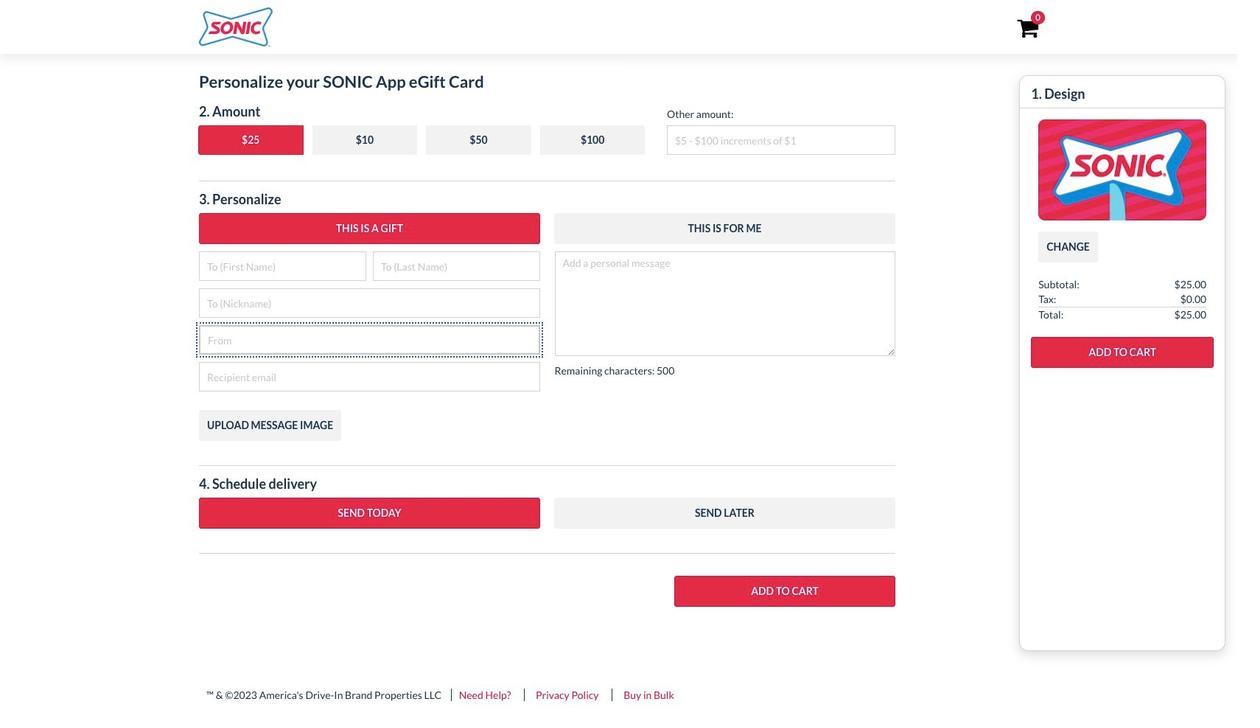 Task type: vqa. For each thing, say whether or not it's contained in the screenshot.
"Add a personal message" text box
yes



Task type: locate. For each thing, give the bounding box(es) containing it.
Recipient email text field
[[199, 362, 540, 392]]

main content
[[188, 66, 1226, 651]]

From text field
[[199, 325, 540, 355]]

sonic logo selected card design image
[[1039, 119, 1207, 220]]

$5 - $100 increments of $1 text field
[[667, 125, 896, 155]]

To (Nickname) text field
[[199, 288, 540, 318]]



Task type: describe. For each thing, give the bounding box(es) containing it.
cart icon image
[[1017, 19, 1040, 38]]

Add a personal message text field
[[555, 251, 896, 356]]

To (First Name) text field
[[199, 251, 366, 281]]

To (Last Name) text field
[[373, 251, 540, 281]]



